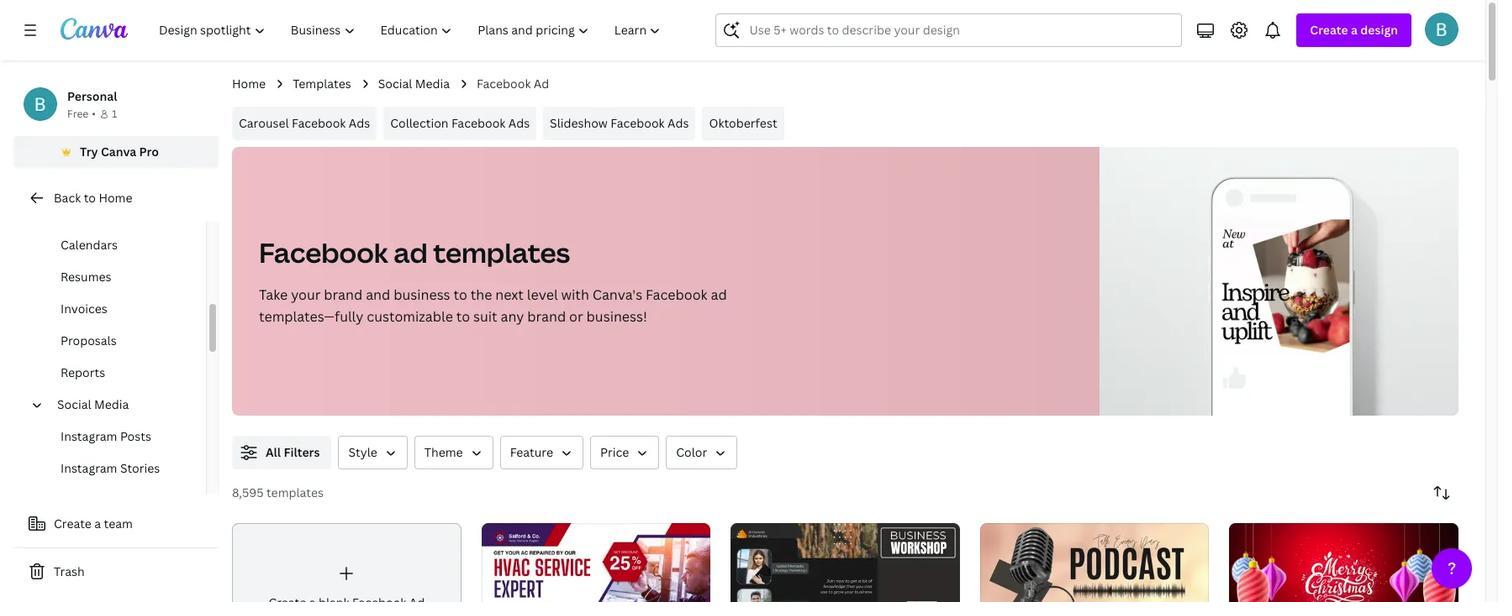 Task type: locate. For each thing, give the bounding box(es) containing it.
style button
[[338, 436, 408, 470]]

create a design button
[[1297, 13, 1412, 47]]

1 horizontal spatial brand
[[527, 308, 566, 326]]

slideshow
[[550, 115, 608, 131]]

1 horizontal spatial ads
[[508, 115, 530, 131]]

level
[[527, 286, 558, 304]]

color button
[[666, 436, 738, 470]]

1 vertical spatial media
[[94, 397, 129, 413]]

1 vertical spatial social media link
[[50, 389, 196, 421]]

0 vertical spatial social
[[378, 76, 412, 92]]

0 horizontal spatial social
[[57, 397, 91, 413]]

take your brand and business to the next level with canva's facebook ad templates—fully customizable to suit any brand or business!
[[259, 286, 727, 326]]

templates down all filters
[[266, 485, 324, 501]]

home
[[232, 76, 266, 92], [99, 190, 132, 206]]

2 horizontal spatial ads
[[668, 115, 689, 131]]

brand left and
[[324, 286, 363, 304]]

create inside dropdown button
[[1310, 22, 1348, 38]]

0 vertical spatial instagram
[[61, 429, 117, 445]]

1 horizontal spatial create
[[1310, 22, 1348, 38]]

0 vertical spatial ad
[[394, 235, 428, 271]]

0 vertical spatial a
[[1351, 22, 1358, 38]]

social media link up posts
[[50, 389, 196, 421]]

collection facebook ads link
[[384, 107, 536, 140]]

media up collection
[[415, 76, 450, 92]]

ads down templates link
[[349, 115, 370, 131]]

ad inside "take your brand and business to the next level with canva's facebook ad templates—fully customizable to suit any brand or business!"
[[711, 286, 727, 304]]

team
[[104, 516, 133, 532]]

canva
[[101, 144, 136, 160]]

posts
[[120, 429, 151, 445]]

1 horizontal spatial media
[[415, 76, 450, 92]]

social media
[[378, 76, 450, 92], [57, 397, 129, 413]]

2 vertical spatial to
[[456, 308, 470, 326]]

0 vertical spatial media
[[415, 76, 450, 92]]

0 vertical spatial templates
[[433, 235, 570, 271]]

resumes
[[61, 269, 111, 285]]

templates
[[293, 76, 351, 92]]

create for create a design
[[1310, 22, 1348, 38]]

and
[[366, 286, 390, 304]]

instagram stories
[[61, 461, 160, 477]]

style
[[348, 445, 377, 461]]

0 vertical spatial create
[[1310, 22, 1348, 38]]

resumes link
[[27, 261, 206, 293]]

invoices link
[[27, 293, 206, 325]]

facebook
[[477, 76, 531, 92], [292, 115, 346, 131], [451, 115, 506, 131], [611, 115, 665, 131], [259, 235, 388, 271], [646, 286, 708, 304]]

0 horizontal spatial social media
[[57, 397, 129, 413]]

brand down the level
[[527, 308, 566, 326]]

facebook down facebook ad
[[451, 115, 506, 131]]

carousel facebook ads link
[[232, 107, 377, 140]]

0 horizontal spatial media
[[94, 397, 129, 413]]

0 vertical spatial home
[[232, 76, 266, 92]]

facebook right canva's
[[646, 286, 708, 304]]

reports
[[61, 365, 105, 381]]

theme
[[424, 445, 463, 461]]

to
[[84, 190, 96, 206], [454, 286, 467, 304], [456, 308, 470, 326]]

to left suit
[[456, 308, 470, 326]]

create
[[1310, 22, 1348, 38], [54, 516, 92, 532]]

0 horizontal spatial templates
[[266, 485, 324, 501]]

1 vertical spatial a
[[94, 516, 101, 532]]

0 vertical spatial social media link
[[378, 75, 450, 93]]

1 vertical spatial home
[[99, 190, 132, 206]]

red gradient background, blue and purple, typographic and fun, merry christmas themed facebook ad image
[[1230, 524, 1459, 603]]

1 vertical spatial ad
[[711, 286, 727, 304]]

reports link
[[27, 357, 206, 389]]

media
[[415, 76, 450, 92], [94, 397, 129, 413]]

1 ads from the left
[[349, 115, 370, 131]]

1 instagram from the top
[[61, 429, 117, 445]]

1 horizontal spatial ad
[[711, 286, 727, 304]]

facebook ad templates
[[259, 235, 570, 271]]

0 horizontal spatial ads
[[349, 115, 370, 131]]

ads left oktoberfest
[[668, 115, 689, 131]]

0 horizontal spatial create
[[54, 516, 92, 532]]

oktoberfest link
[[702, 107, 784, 140]]

white and maroon modern hvac service expert facebook ad image
[[481, 524, 711, 603]]

home up carousel
[[232, 76, 266, 92]]

None search field
[[716, 13, 1182, 47]]

pro
[[139, 144, 159, 160]]

grey modern business workshop facebook ad image
[[731, 524, 960, 603]]

calendars link
[[27, 230, 206, 261]]

social down reports
[[57, 397, 91, 413]]

create left design
[[1310, 22, 1348, 38]]

with
[[561, 286, 589, 304]]

ads
[[349, 115, 370, 131], [508, 115, 530, 131], [668, 115, 689, 131]]

social media up collection
[[378, 76, 450, 92]]

templates link
[[293, 75, 351, 93]]

ad
[[394, 235, 428, 271], [711, 286, 727, 304]]

instagram down instagram posts
[[61, 461, 117, 477]]

a inside dropdown button
[[1351, 22, 1358, 38]]

facebook left ad
[[477, 76, 531, 92]]

social
[[378, 76, 412, 92], [57, 397, 91, 413]]

1 vertical spatial templates
[[266, 485, 324, 501]]

canva's
[[592, 286, 642, 304]]

ads down facebook ad
[[508, 115, 530, 131]]

a left the team
[[94, 516, 101, 532]]

social media link up collection
[[378, 75, 450, 93]]

brand
[[324, 286, 363, 304], [527, 308, 566, 326]]

create inside button
[[54, 516, 92, 532]]

2 ads from the left
[[508, 115, 530, 131]]

2 instagram from the top
[[61, 461, 117, 477]]

0 horizontal spatial brand
[[324, 286, 363, 304]]

1 horizontal spatial social media link
[[378, 75, 450, 93]]

templates
[[433, 235, 570, 271], [266, 485, 324, 501]]

1 horizontal spatial a
[[1351, 22, 1358, 38]]

a
[[1351, 22, 1358, 38], [94, 516, 101, 532]]

your
[[291, 286, 321, 304]]

all
[[266, 445, 281, 461]]

create a team
[[54, 516, 133, 532]]

instagram for instagram stories
[[61, 461, 117, 477]]

instagram up instagram stories
[[61, 429, 117, 445]]

0 horizontal spatial social media link
[[50, 389, 196, 421]]

trash
[[54, 564, 85, 580]]

0 vertical spatial social media
[[378, 76, 450, 92]]

0 vertical spatial brand
[[324, 286, 363, 304]]

instagram posts
[[61, 429, 151, 445]]

facebook ad templates image
[[1100, 147, 1459, 416], [1213, 220, 1350, 359]]

instagram inside instagram posts link
[[61, 429, 117, 445]]

0 horizontal spatial home
[[99, 190, 132, 206]]

create left the team
[[54, 516, 92, 532]]

carousel
[[239, 115, 289, 131]]

back to home
[[54, 190, 132, 206]]

0 vertical spatial to
[[84, 190, 96, 206]]

instagram stories link
[[27, 453, 206, 485]]

home down "try canva pro" button
[[99, 190, 132, 206]]

price
[[600, 445, 629, 461]]

1 horizontal spatial home
[[232, 76, 266, 92]]

create a design
[[1310, 22, 1398, 38]]

0 horizontal spatial a
[[94, 516, 101, 532]]

next
[[495, 286, 524, 304]]

instagram for instagram posts
[[61, 429, 117, 445]]

to left the
[[454, 286, 467, 304]]

ads inside "link"
[[508, 115, 530, 131]]

instagram inside instagram stories link
[[61, 461, 117, 477]]

media down reports link
[[94, 397, 129, 413]]

instagram
[[61, 429, 117, 445], [61, 461, 117, 477]]

letterheads
[[61, 205, 129, 221]]

ads for carousel facebook ads
[[349, 115, 370, 131]]

social media link
[[378, 75, 450, 93], [50, 389, 196, 421]]

templates up next
[[433, 235, 570, 271]]

or
[[569, 308, 583, 326]]

social up collection
[[378, 76, 412, 92]]

the
[[471, 286, 492, 304]]

facebook up your
[[259, 235, 388, 271]]

3 ads from the left
[[668, 115, 689, 131]]

trash link
[[13, 556, 219, 589]]

social media down reports
[[57, 397, 129, 413]]

a inside button
[[94, 516, 101, 532]]

to right back
[[84, 190, 96, 206]]

1 vertical spatial instagram
[[61, 461, 117, 477]]

a left design
[[1351, 22, 1358, 38]]

1 vertical spatial create
[[54, 516, 92, 532]]

1 vertical spatial social
[[57, 397, 91, 413]]



Task type: describe. For each thing, give the bounding box(es) containing it.
letterheads link
[[27, 198, 206, 230]]

business
[[394, 286, 450, 304]]

ads for collection facebook ads
[[508, 115, 530, 131]]

brad klo image
[[1425, 13, 1459, 46]]

try
[[80, 144, 98, 160]]

proposals link
[[27, 325, 206, 357]]

top level navigation element
[[148, 13, 676, 47]]

feature button
[[500, 436, 583, 470]]

all filters button
[[232, 436, 332, 470]]

design
[[1361, 22, 1398, 38]]

1 vertical spatial to
[[454, 286, 467, 304]]

calendars
[[61, 237, 118, 253]]

create for create a team
[[54, 516, 92, 532]]

slideshow facebook ads
[[550, 115, 689, 131]]

1 vertical spatial brand
[[527, 308, 566, 326]]

a for team
[[94, 516, 101, 532]]

8,595
[[232, 485, 264, 501]]

proposals
[[61, 333, 117, 349]]

take
[[259, 286, 288, 304]]

stories
[[120, 461, 160, 477]]

color
[[676, 445, 707, 461]]

templates—fully
[[259, 308, 364, 326]]

try canva pro button
[[13, 136, 219, 168]]

home link
[[232, 75, 266, 93]]

try canva pro
[[80, 144, 159, 160]]

back
[[54, 190, 81, 206]]

facebook ad
[[477, 76, 549, 92]]

create a blank facebook ad element
[[232, 524, 461, 603]]

•
[[92, 107, 96, 121]]

suit
[[473, 308, 497, 326]]

Search search field
[[749, 14, 1171, 46]]

ad
[[534, 76, 549, 92]]

invoices
[[61, 301, 107, 317]]

8,595 templates
[[232, 485, 324, 501]]

back to home link
[[13, 182, 219, 215]]

ads for slideshow facebook ads
[[668, 115, 689, 131]]

a for design
[[1351, 22, 1358, 38]]

1 horizontal spatial social
[[378, 76, 412, 92]]

filters
[[284, 445, 320, 461]]

facebook inside "take your brand and business to the next level with canva's facebook ad templates—fully customizable to suit any brand or business!"
[[646, 286, 708, 304]]

slideshow facebook ads link
[[543, 107, 696, 140]]

Sort by button
[[1425, 477, 1459, 510]]

free
[[67, 107, 88, 121]]

price button
[[590, 436, 659, 470]]

any
[[501, 308, 524, 326]]

create a team button
[[13, 508, 219, 541]]

business!
[[586, 308, 647, 326]]

podcast promotion social media facebook ad image
[[980, 524, 1209, 603]]

facebook inside "link"
[[451, 115, 506, 131]]

free •
[[67, 107, 96, 121]]

collection
[[390, 115, 449, 131]]

oktoberfest
[[709, 115, 777, 131]]

personal
[[67, 88, 117, 104]]

facebook right slideshow
[[611, 115, 665, 131]]

1 vertical spatial social media
[[57, 397, 129, 413]]

carousel facebook ads
[[239, 115, 370, 131]]

collection facebook ads
[[390, 115, 530, 131]]

feature
[[510, 445, 553, 461]]

all filters
[[266, 445, 320, 461]]

0 horizontal spatial ad
[[394, 235, 428, 271]]

1 horizontal spatial templates
[[433, 235, 570, 271]]

1 horizontal spatial social media
[[378, 76, 450, 92]]

customizable
[[367, 308, 453, 326]]

1
[[112, 107, 117, 121]]

facebook down templates link
[[292, 115, 346, 131]]

instagram posts link
[[27, 421, 206, 453]]

theme button
[[414, 436, 493, 470]]



Task type: vqa. For each thing, say whether or not it's contained in the screenshot.
facebook ad
yes



